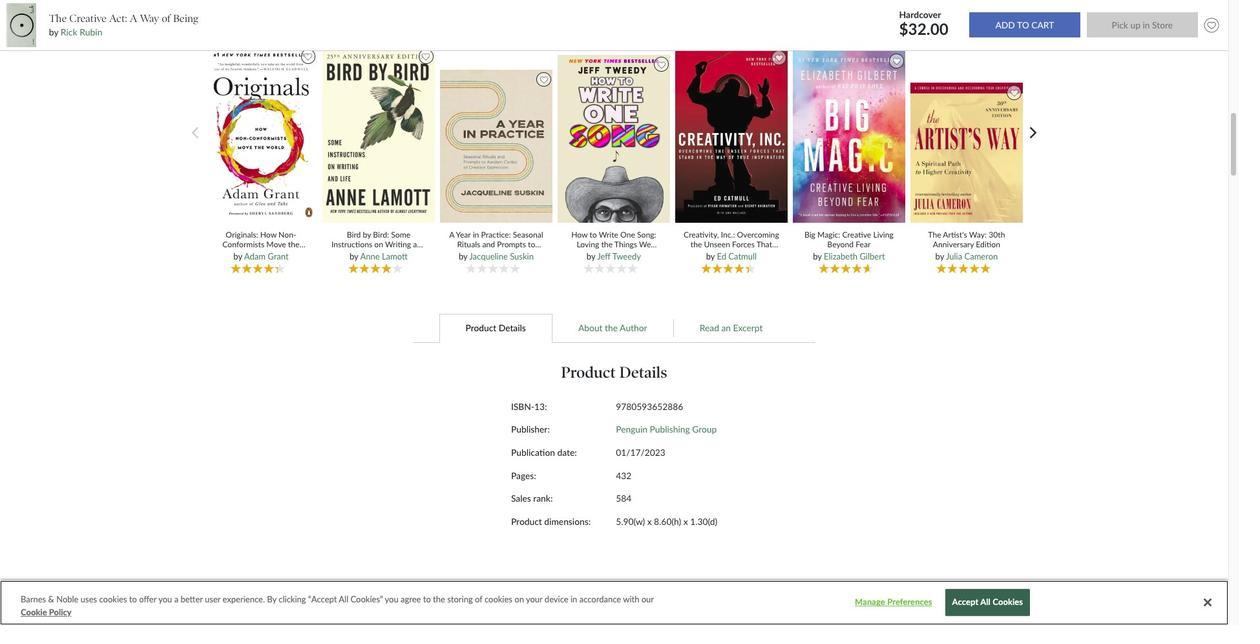 Task type: vqa. For each thing, say whether or not it's contained in the screenshot.
the topmost the Olympians
no



Task type: locate. For each thing, give the bounding box(es) containing it.
all left page at the right
[[981, 598, 991, 608]]

2 vertical spatial product
[[511, 517, 542, 528]]

how to write one song: loving the things we create and how they love us back image
[[556, 54, 672, 224]]

1 horizontal spatial product
[[511, 517, 542, 528]]

product details down expression
[[466, 323, 526, 334]]

to inside how to write one song: loving the things we create and how they love us back
[[590, 230, 597, 240]]

publisher:
[[511, 424, 550, 435]]

isbn-
[[511, 401, 534, 412]]

instructions
[[332, 240, 372, 250]]

pages:
[[511, 470, 536, 481]]

and up cycles
[[482, 240, 495, 250]]

0 vertical spatial product
[[466, 323, 497, 334]]

the artist's way: 30th anniversary edition element
[[909, 82, 1028, 276]]

by left rick
[[49, 27, 58, 38]]

grant
[[268, 252, 289, 262]]

0 vertical spatial creative
[[69, 12, 107, 24]]

the for artist's
[[928, 230, 941, 240]]

cookie
[[21, 607, 47, 618]]

and up us
[[592, 250, 605, 259]]

all right "accept
[[339, 595, 349, 605]]

by inside bird by bird: some instructions on writing and life
[[363, 230, 371, 240]]

by down big
[[813, 252, 822, 262]]

0 vertical spatial in
[[473, 230, 479, 240]]

584
[[616, 493, 632, 504]]

0 horizontal spatial x
[[647, 517, 652, 528]]

creative
[[69, 12, 107, 24], [842, 230, 871, 240], [513, 250, 542, 259]]

1 you from the left
[[158, 595, 172, 605]]

0 horizontal spatial cookies
[[99, 595, 127, 605]]

by
[[267, 595, 277, 605]]

and inside a year in practice: seasonal rituals and prompts to awaken cycles of creative expression
[[482, 240, 495, 250]]

creative up rubin
[[69, 12, 107, 24]]

penguin publishing group link
[[616, 424, 717, 435]]

product details
[[466, 323, 526, 334], [561, 363, 667, 382]]

our
[[642, 595, 654, 605]]

creative down prompts
[[513, 250, 542, 259]]

read an excerpt
[[700, 323, 763, 334]]

hardcover
[[899, 9, 941, 20]]

preferences
[[888, 598, 932, 608]]

1 vertical spatial way
[[732, 250, 748, 259]]

tab list containing product details
[[179, 314, 1049, 343]]

by inside creativity, inc.: overcoming the unseen forces that stand in the way of true inspiration element
[[706, 252, 715, 262]]

1 horizontal spatial all
[[981, 598, 991, 608]]

in inside creativity, inc.: overcoming the unseen forces that stand in the way of true inspiration
[[711, 250, 717, 259]]

details inside "tab panel"
[[620, 363, 667, 382]]

bird by bird: some instructions on writing and life image
[[321, 46, 437, 224]]

the right from
[[215, 595, 237, 613]]

lamott
[[382, 252, 408, 262]]

1 vertical spatial details
[[620, 363, 667, 382]]

on
[[374, 240, 383, 250], [515, 595, 524, 605]]

originals: how non-conformists move the world image
[[203, 46, 319, 224]]

creativity, inc.: overcoming the unseen forces that stand in the way of true inspiration link
[[684, 230, 780, 269]]

a right "act:"
[[130, 12, 137, 24]]

bird
[[347, 230, 361, 240]]

cookie policy link
[[21, 607, 72, 619]]

of inside creativity, inc.: overcoming the unseen forces that stand in the way of true inspiration
[[750, 250, 757, 259]]

in right device
[[571, 595, 577, 605]]

elizabeth gilbert link
[[824, 252, 885, 262]]

0 vertical spatial a
[[130, 12, 137, 24]]

2 x from the left
[[684, 517, 688, 528]]

inc.:
[[721, 230, 735, 240]]

0 vertical spatial way
[[140, 12, 159, 24]]

the inside the creative act: a way of being by rick rubin
[[49, 12, 67, 24]]

1 vertical spatial the
[[928, 230, 941, 240]]

of left true
[[750, 250, 757, 259]]

2 horizontal spatial and
[[592, 250, 605, 259]]

in down unseen on the right top of page
[[711, 250, 717, 259]]

bird by bird: some instructions on writing and life element
[[321, 46, 440, 276]]

the up rick
[[49, 12, 67, 24]]

of inside barnes & noble uses cookies to offer you a better user experience. by clicking "accept all cookies" you agree to the storing of cookies on your device in accordance with our cookie policy
[[475, 595, 483, 605]]

originals: how non-conformists move the world element
[[203, 46, 322, 276]]

by left the ed
[[706, 252, 715, 262]]

and inside bird by bird: some instructions on writing and life
[[413, 240, 426, 250]]

product inside "tab list"
[[466, 323, 497, 334]]

1 horizontal spatial a
[[449, 230, 454, 240]]

to up loving
[[590, 230, 597, 240]]

the left "artist's"
[[928, 230, 941, 240]]

creativity, inc.: overcoming the unseen forces that stand in the way of true inspiration image
[[673, 47, 790, 224]]

2 vertical spatial creative
[[513, 250, 542, 259]]

1 vertical spatial a
[[449, 230, 454, 240]]

1 cookies from the left
[[99, 595, 127, 605]]

0 horizontal spatial a
[[130, 12, 137, 24]]

author
[[620, 323, 647, 334]]

by inside the 'the artist's way: 30th anniversary edition by julia cameron'
[[936, 252, 944, 262]]

on left the 'your' on the bottom of page
[[515, 595, 524, 605]]

in up rituals on the top left
[[473, 230, 479, 240]]

0 horizontal spatial in
[[473, 230, 479, 240]]

group
[[692, 424, 717, 435]]

page 1 of 2
[[998, 599, 1036, 609]]

way:
[[969, 230, 987, 240]]

x left 1.30(d) on the right of the page
[[684, 517, 688, 528]]

to down the seasonal
[[528, 240, 535, 250]]

product details tab panel
[[389, 343, 840, 559]]

about the author link
[[552, 314, 674, 343]]

1 vertical spatial in
[[711, 250, 717, 259]]

a left year
[[449, 230, 454, 240]]

how up 'move'
[[260, 230, 277, 240]]

1 horizontal spatial cookies
[[485, 595, 513, 605]]

a inside a year in practice: seasonal rituals and prompts to awaken cycles of creative expression
[[449, 230, 454, 240]]

of left being
[[162, 12, 171, 24]]

the creative act: a way of being image
[[6, 3, 36, 47]]

1 horizontal spatial in
[[571, 595, 577, 605]]

0 horizontal spatial the
[[49, 12, 67, 24]]

writing
[[385, 240, 411, 250]]

2 vertical spatial in
[[571, 595, 577, 605]]

forces
[[732, 240, 755, 250]]

privacy alert dialog
[[0, 581, 1229, 626]]

publication
[[511, 447, 555, 458]]

big magic: creative living beyond fear element
[[791, 51, 911, 276]]

x
[[647, 517, 652, 528], [684, 517, 688, 528]]

0 vertical spatial details
[[499, 323, 526, 334]]

creativity,
[[684, 230, 719, 240]]

how to write one song: loving the things we create and how they love us back element
[[556, 54, 675, 276]]

the up stand
[[691, 240, 702, 250]]

by down conformists
[[234, 252, 242, 262]]

with
[[623, 595, 639, 605]]

tweedy
[[613, 252, 641, 262]]

1 horizontal spatial product details
[[561, 363, 667, 382]]

you left the agree
[[385, 595, 399, 605]]

suskin
[[510, 252, 534, 262]]

jacqueline
[[469, 252, 508, 262]]

0 horizontal spatial and
[[413, 240, 426, 250]]

noble
[[56, 595, 79, 605]]

the right the about at bottom
[[605, 323, 618, 334]]

sales
[[511, 493, 531, 504]]

1 horizontal spatial the
[[928, 230, 941, 240]]

you left a
[[158, 595, 172, 605]]

the down write
[[601, 240, 613, 250]]

0 horizontal spatial how
[[260, 230, 277, 240]]

the inside originals: how non- conformists move the world
[[288, 240, 300, 250]]

by inside how to write one song: loving the things we create and how they love us back element
[[587, 252, 595, 262]]

how up back
[[607, 250, 624, 259]]

by down rituals on the top left
[[459, 252, 468, 262]]

seasonal
[[513, 230, 543, 240]]

of inside a year in practice: seasonal rituals and prompts to awaken cycles of creative expression
[[504, 250, 511, 259]]

big magic: creative living beyond fear image
[[791, 51, 907, 224]]

2 horizontal spatial product
[[561, 363, 616, 382]]

0 horizontal spatial way
[[140, 12, 159, 24]]

2 horizontal spatial creative
[[842, 230, 871, 240]]

by anne lamott
[[350, 252, 408, 262]]

act:
[[109, 12, 127, 24]]

that
[[757, 240, 772, 250]]

1 horizontal spatial you
[[385, 595, 399, 605]]

julia cameron link
[[946, 252, 998, 262]]

01/17/2023
[[616, 447, 666, 458]]

2 horizontal spatial in
[[711, 250, 717, 259]]

rituals
[[457, 240, 480, 250]]

1 horizontal spatial how
[[571, 230, 588, 240]]

jacqueline suskin link
[[469, 252, 534, 262]]

and
[[413, 240, 426, 250], [482, 240, 495, 250], [592, 250, 605, 259]]

of inside the creative act: a way of being by rick rubin
[[162, 12, 171, 24]]

1 vertical spatial product details
[[561, 363, 667, 382]]

by down loving
[[587, 252, 595, 262]]

unseen
[[704, 240, 730, 250]]

1 horizontal spatial x
[[684, 517, 688, 528]]

1 horizontal spatial on
[[515, 595, 524, 605]]

how up loving
[[571, 230, 588, 240]]

from the b&n reads blog
[[173, 595, 361, 613]]

julia
[[946, 252, 963, 262]]

1 horizontal spatial and
[[482, 240, 495, 250]]

the artist's way: 30th anniversary edition link
[[919, 230, 1015, 250]]

add to wishlist image
[[1201, 15, 1222, 36]]

0 vertical spatial on
[[374, 240, 383, 250]]

section
[[183, 5, 1045, 21]]

5.90(w)
[[616, 517, 645, 528]]

magic:
[[818, 230, 840, 240]]

by inside 'originals: how non-conformists move the world' element
[[234, 252, 242, 262]]

publication date:
[[511, 447, 577, 458]]

1 horizontal spatial way
[[732, 250, 748, 259]]

things
[[615, 240, 637, 250]]

1 vertical spatial on
[[515, 595, 524, 605]]

by inside the creative act: a way of being by rick rubin
[[49, 27, 58, 38]]

the
[[288, 240, 300, 250], [601, 240, 613, 250], [691, 240, 702, 250], [719, 250, 731, 259], [605, 323, 618, 334], [433, 595, 445, 605], [215, 595, 237, 613]]

by inside big magic: creative living beyond fear by elizabeth gilbert
[[813, 252, 822, 262]]

a year in practice: seasonal rituals and prompts to awaken cycles of creative expression element
[[438, 69, 558, 276]]

of down prompts
[[504, 250, 511, 259]]

1 vertical spatial creative
[[842, 230, 871, 240]]

x left 8.60(h)
[[647, 517, 652, 528]]

creative inside the creative act: a way of being by rick rubin
[[69, 12, 107, 24]]

bird:
[[373, 230, 389, 240]]

by right "bird"
[[363, 230, 371, 240]]

gilbert
[[860, 252, 885, 262]]

product details down about the author link
[[561, 363, 667, 382]]

by left julia
[[936, 252, 944, 262]]

the
[[49, 12, 67, 24], [928, 230, 941, 240]]

0 horizontal spatial creative
[[69, 12, 107, 24]]

cookies right uses
[[99, 595, 127, 605]]

and right writing
[[413, 240, 426, 250]]

0 horizontal spatial product
[[466, 323, 497, 334]]

all inside barnes & noble uses cookies to offer you a better user experience. by clicking "accept all cookies" you agree to the storing of cookies on your device in accordance with our cookie policy
[[339, 595, 349, 605]]

the down non-
[[288, 240, 300, 250]]

prompts
[[497, 240, 526, 250]]

0 horizontal spatial product details
[[466, 323, 526, 334]]

by ed catmull
[[706, 252, 757, 262]]

how
[[260, 230, 277, 240], [571, 230, 588, 240], [607, 250, 624, 259]]

None submit
[[969, 13, 1081, 38], [1087, 13, 1198, 38], [969, 13, 1081, 38], [1087, 13, 1198, 38]]

page
[[998, 599, 1014, 609]]

the inside the 'the artist's way: 30th anniversary edition by julia cameron'
[[928, 230, 941, 240]]

creative up fear
[[842, 230, 871, 240]]

0 vertical spatial the
[[49, 12, 67, 24]]

expression
[[478, 260, 515, 269]]

to
[[590, 230, 597, 240], [528, 240, 535, 250], [129, 595, 137, 605], [423, 595, 431, 605]]

on up the life
[[374, 240, 383, 250]]

the up inspiration
[[719, 250, 731, 259]]

a
[[174, 595, 178, 605]]

a year in practice: seasonal rituals and prompts to awaken cycles of creative expression link
[[448, 230, 544, 269]]

0 horizontal spatial details
[[499, 323, 526, 334]]

details inside "tab list"
[[499, 323, 526, 334]]

bird by bird: some instructions on writing and life
[[332, 230, 426, 259]]

the inside how to write one song: loving the things we create and how they love us back
[[601, 240, 613, 250]]

of right storing
[[475, 595, 483, 605]]

tab list
[[179, 314, 1049, 343]]

0 horizontal spatial you
[[158, 595, 172, 605]]

0 horizontal spatial all
[[339, 595, 349, 605]]

practice:
[[481, 230, 511, 240]]

1 horizontal spatial creative
[[513, 250, 542, 259]]

user
[[205, 595, 221, 605]]

0 horizontal spatial on
[[374, 240, 383, 250]]

1 horizontal spatial details
[[620, 363, 667, 382]]

cookies left the 'your' on the bottom of page
[[485, 595, 513, 605]]

the left storing
[[433, 595, 445, 605]]



Task type: describe. For each thing, give the bounding box(es) containing it.
loving
[[577, 240, 599, 250]]

inspiration
[[713, 260, 750, 269]]

us
[[600, 260, 609, 269]]

to inside a year in practice: seasonal rituals and prompts to awaken cycles of creative expression
[[528, 240, 535, 250]]

5.90(w) x 8.60(h) x 1.30(d)
[[616, 517, 718, 528]]

how inside originals: how non- conformists move the world
[[260, 230, 277, 240]]

manage preferences
[[855, 598, 932, 608]]

a year in practice: seasonal rituals and prompts to awaken cycles of creative expression image
[[438, 69, 555, 224]]

all inside 'accept all cookies' button
[[981, 598, 991, 608]]

uses
[[81, 595, 97, 605]]

beyond
[[828, 240, 854, 250]]

2
[[1031, 599, 1036, 609]]

$32.00
[[899, 19, 949, 38]]

9780593652886
[[616, 401, 683, 412]]

by inside the a year in practice: seasonal rituals and prompts to awaken cycles of creative expression element
[[459, 252, 468, 262]]

the inside barnes & noble uses cookies to offer you a better user experience. by clicking "accept all cookies" you agree to the storing of cookies on your device in accordance with our cookie policy
[[433, 595, 445, 605]]

13:
[[534, 401, 547, 412]]

one
[[621, 230, 635, 240]]

an
[[722, 323, 731, 334]]

anniversary
[[933, 240, 974, 250]]

accept all cookies button
[[945, 590, 1030, 617]]

agree
[[401, 595, 421, 605]]

how to write one song: loving the things we create and how they love us back
[[567, 230, 660, 269]]

isbn-13:
[[511, 401, 547, 412]]

1 x from the left
[[647, 517, 652, 528]]

big magic: creative living beyond fear link
[[801, 230, 897, 250]]

0 vertical spatial product details
[[466, 323, 526, 334]]

originals:
[[226, 230, 258, 240]]

rank:
[[533, 493, 553, 504]]

jeff tweedy link
[[597, 252, 641, 262]]

adam
[[244, 252, 266, 262]]

&
[[48, 595, 54, 605]]

rick
[[61, 27, 77, 38]]

in inside barnes & noble uses cookies to offer you a better user experience. by clicking "accept all cookies" you agree to the storing of cookies on your device in accordance with our cookie policy
[[571, 595, 577, 605]]

adam grant link
[[244, 252, 289, 262]]

anne
[[360, 252, 380, 262]]

rick rubin link
[[61, 27, 102, 38]]

experience.
[[223, 595, 265, 605]]

device
[[545, 595, 569, 605]]

jeff
[[597, 252, 611, 262]]

storing
[[447, 595, 473, 605]]

the creative act: a way of being by rick rubin
[[49, 12, 199, 38]]

stand
[[689, 250, 709, 259]]

from
[[173, 595, 210, 613]]

true
[[759, 250, 774, 259]]

manage preferences button
[[853, 591, 934, 616]]

big
[[805, 230, 816, 240]]

artist's
[[943, 230, 967, 240]]

8.60(h)
[[654, 517, 681, 528]]

1 vertical spatial product
[[561, 363, 616, 382]]

a inside the creative act: a way of being by rick rubin
[[130, 12, 137, 24]]

move
[[267, 240, 286, 250]]

how to write one song: loving the things we create and how they love us back link
[[566, 230, 662, 269]]

2 you from the left
[[385, 595, 399, 605]]

accordance
[[580, 595, 621, 605]]

life
[[372, 250, 385, 259]]

edition
[[976, 240, 1001, 250]]

offer
[[139, 595, 157, 605]]

write
[[599, 230, 618, 240]]

bird by bird: some instructions on writing and life link
[[331, 230, 427, 259]]

creative inside a year in practice: seasonal rituals and prompts to awaken cycles of creative expression
[[513, 250, 542, 259]]

accept all cookies
[[952, 598, 1023, 608]]

to right the agree
[[423, 595, 431, 605]]

living
[[873, 230, 894, 240]]

on inside bird by bird: some instructions on writing and life
[[374, 240, 383, 250]]

creativity, inc.: overcoming the unseen forces that stand in the way of true inspiration element
[[673, 47, 793, 276]]

accept
[[952, 598, 979, 608]]

way inside the creative act: a way of being by rick rubin
[[140, 12, 159, 24]]

the for creative
[[49, 12, 67, 24]]

product details inside "tab panel"
[[561, 363, 667, 382]]

fear
[[856, 240, 871, 250]]

we
[[639, 240, 651, 250]]

the inside "tab list"
[[605, 323, 618, 334]]

anne lamott link
[[360, 252, 408, 262]]

catmull
[[729, 252, 757, 262]]

the artist's way: 30th anniversary edition image
[[909, 82, 1025, 224]]

the artist's way: 30th anniversary edition by julia cameron
[[928, 230, 1005, 262]]

to left offer
[[129, 595, 137, 605]]

cameron
[[965, 252, 998, 262]]

big magic: creative living beyond fear by elizabeth gilbert
[[805, 230, 894, 262]]

year
[[456, 230, 471, 240]]

conformists
[[223, 240, 265, 250]]

penguin publishing group
[[616, 424, 717, 435]]

originals: how non- conformists move the world link
[[213, 230, 309, 259]]

by jacqueline suskin
[[459, 252, 534, 262]]

by jeff tweedy
[[587, 252, 641, 262]]

ed
[[717, 252, 726, 262]]

on inside barnes & noble uses cookies to offer you a better user experience. by clicking "accept all cookies" you agree to the storing of cookies on your device in accordance with our cookie policy
[[515, 595, 524, 605]]

your
[[526, 595, 543, 605]]

a year in practice: seasonal rituals and prompts to awaken cycles of creative expression
[[449, 230, 543, 269]]

about
[[578, 323, 603, 334]]

awaken
[[450, 250, 478, 259]]

2 cookies from the left
[[485, 595, 513, 605]]

creative inside big magic: creative living beyond fear by elizabeth gilbert
[[842, 230, 871, 240]]

in inside a year in practice: seasonal rituals and prompts to awaken cycles of creative expression
[[473, 230, 479, 240]]

dimensions:
[[544, 517, 591, 528]]

product dimensions:
[[511, 517, 591, 528]]

by down instructions
[[350, 252, 358, 262]]

and inside how to write one song: loving the things we create and how they love us back
[[592, 250, 605, 259]]

some
[[391, 230, 410, 240]]

of right '1'
[[1023, 599, 1029, 609]]

way inside creativity, inc.: overcoming the unseen forces that stand in the way of true inspiration
[[732, 250, 748, 259]]

product details link
[[439, 314, 552, 343]]

30th
[[989, 230, 1005, 240]]

they
[[625, 250, 642, 259]]

cookies"
[[351, 595, 383, 605]]

2 horizontal spatial how
[[607, 250, 624, 259]]

elizabeth
[[824, 252, 858, 262]]



